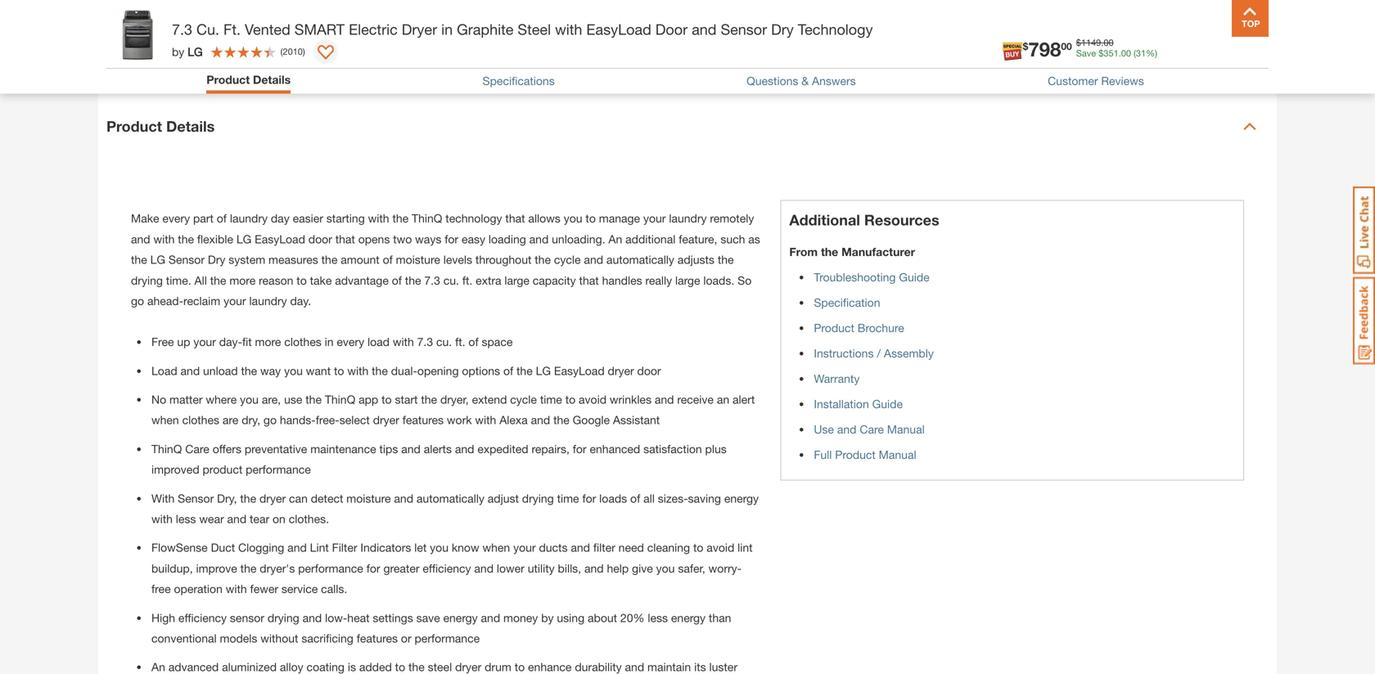 Task type: vqa. For each thing, say whether or not it's contained in the screenshot.
loading
yes



Task type: locate. For each thing, give the bounding box(es) containing it.
easyload left door
[[587, 20, 652, 38]]

0 vertical spatial when
[[151, 414, 179, 427]]

energy inside with sensor dry, the dryer can detect moisture and automatically adjust drying time for loads of all sizes-saving energy with less wear and tear on clothes.
[[724, 492, 759, 505]]

0 horizontal spatial go
[[131, 294, 144, 308]]

thinq inside thinq care offers preventative maintenance tips and alerts and expedited repairs, for enhanced satisfaction plus improved product performance
[[151, 442, 182, 456]]

thinq up free-
[[325, 393, 356, 407]]

by
[[172, 45, 184, 58], [541, 611, 554, 625]]

laundry up feature,
[[669, 212, 707, 225]]

sacrificing
[[302, 632, 354, 646]]

$ 798 00
[[1023, 37, 1072, 61]]

for inside flowsense duct clogging and lint filter indicators let you know when your ducts and filter need cleaning to avoid lint buildup, improve the dryer's performance for greater efficiency and lower utility bills, and help give you safer, worry- free operation with fewer service calls.
[[367, 562, 380, 575]]

. left the 31
[[1119, 48, 1121, 59]]

to up safer, at the bottom
[[693, 541, 704, 555]]

0 vertical spatial sensor
[[721, 20, 767, 38]]

reviews
[[1102, 74, 1144, 88]]

2 large from the left
[[675, 274, 700, 287]]

1 horizontal spatial drying
[[268, 611, 299, 625]]

manufacturer
[[842, 245, 915, 259]]

less right 20%
[[648, 611, 668, 625]]

loads.
[[704, 274, 735, 287]]

product image image
[[111, 8, 164, 61]]

1 horizontal spatial an
[[609, 232, 622, 246]]

automatically inside with sensor dry, the dryer can detect moisture and automatically adjust drying time for loads of all sizes-saving energy with less wear and tear on clothes.
[[417, 492, 485, 505]]

of left all
[[630, 492, 640, 505]]

lint
[[310, 541, 329, 555]]

0 horizontal spatial every
[[162, 212, 190, 225]]

)
[[303, 46, 305, 57]]

0 horizontal spatial .
[[1101, 37, 1104, 48]]

manual up 'full product manual'
[[887, 423, 925, 437]]

in for more
[[325, 335, 334, 349]]

0 horizontal spatial drying
[[131, 274, 163, 287]]

(
[[281, 46, 283, 57], [1134, 48, 1136, 59]]

0 horizontal spatial thinq
[[151, 442, 182, 456]]

2 horizontal spatial thinq
[[412, 212, 442, 225]]

for inside thinq care offers preventative maintenance tips and alerts and expedited repairs, for enhanced satisfaction plus improved product performance
[[573, 442, 587, 456]]

want
[[306, 364, 331, 378]]

for up levels
[[445, 232, 459, 246]]

of
[[217, 212, 227, 225], [383, 253, 393, 267], [392, 274, 402, 287], [469, 335, 479, 349], [503, 364, 513, 378], [630, 492, 640, 505]]

door
[[308, 232, 332, 246], [637, 364, 661, 378]]

go inside make every part of laundry day easier starting with the thinq technology that allows you to manage your laundry remotely and with the flexible lg easyload door that opens two ways for easy loading and unloading. an additional feature, such as the lg sensor dry system measures the amount of moisture levels throughout the cycle and automatically adjusts the drying time. all the more reason to take advantage of the 7.3 cu. ft. extra large capacity that handles really large loads. so go ahead-reclaim your laundry day.
[[131, 294, 144, 308]]

care
[[860, 423, 884, 437], [185, 442, 209, 456]]

day.
[[290, 294, 311, 308]]

customer reviews button
[[1048, 74, 1144, 88], [1048, 74, 1144, 88]]

cycle down unloading.
[[554, 253, 581, 267]]

that left handles
[[579, 274, 599, 287]]

2 horizontal spatial drying
[[522, 492, 554, 505]]

laundry
[[230, 212, 268, 225], [669, 212, 707, 225], [249, 294, 287, 308]]

drying inside with sensor dry, the dryer can detect moisture and automatically adjust drying time for loads of all sizes-saving energy with less wear and tear on clothes.
[[522, 492, 554, 505]]

that up loading
[[505, 212, 525, 225]]

2 horizontal spatial in
[[441, 20, 453, 38]]

live chat image
[[1353, 187, 1375, 274]]

time
[[540, 393, 562, 407], [557, 492, 579, 505]]

every inside make every part of laundry day easier starting with the thinq technology that allows you to manage your laundry remotely and with the flexible lg easyload door that opens two ways for easy loading and unloading. an additional feature, such as the lg sensor dry system measures the amount of moisture levels throughout the cycle and automatically adjusts the drying time. all the more reason to take advantage of the 7.3 cu. ft. extra large capacity that handles really large loads. so go ahead-reclaim your laundry day.
[[162, 212, 190, 225]]

questions & answers button
[[747, 74, 856, 88], [747, 74, 856, 88]]

and right load
[[181, 364, 200, 378]]

laundry down reason
[[249, 294, 287, 308]]

0 vertical spatial guide
[[899, 271, 930, 284]]

to
[[586, 212, 596, 225], [297, 274, 307, 287], [334, 364, 344, 378], [382, 393, 392, 407], [565, 393, 576, 407], [693, 541, 704, 555], [395, 661, 405, 674], [515, 661, 525, 674]]

product details
[[206, 73, 291, 86], [106, 118, 215, 135]]

improve
[[196, 562, 237, 575]]

you up dry,
[[240, 393, 259, 407]]

free-
[[316, 414, 340, 427]]

instructions / assembly link
[[814, 347, 934, 360]]

of inside with sensor dry, the dryer can detect moisture and automatically adjust drying time for loads of all sizes-saving energy with less wear and tear on clothes.
[[630, 492, 640, 505]]

day
[[271, 212, 290, 225]]

1 vertical spatial easyload
[[255, 232, 305, 246]]

1 vertical spatial in
[[209, 39, 221, 57]]

0 horizontal spatial details
[[166, 118, 215, 135]]

clothes down matter
[[182, 414, 219, 427]]

your up additional
[[643, 212, 666, 225]]

0 vertical spatial cu.
[[444, 274, 459, 287]]

drying up without
[[268, 611, 299, 625]]

an down the manage
[[609, 232, 622, 246]]

added
[[359, 661, 392, 674]]

1 horizontal spatial in
[[325, 335, 334, 349]]

full product manual link
[[814, 448, 917, 462]]

aluminized
[[222, 661, 277, 674]]

door
[[656, 20, 688, 38]]

smart
[[295, 20, 345, 38]]

in up want on the left of page
[[325, 335, 334, 349]]

the down clogging
[[240, 562, 257, 575]]

ft.
[[224, 20, 241, 38]]

details down by lg
[[166, 118, 215, 135]]

sensor up wear
[[178, 492, 214, 505]]

all
[[194, 274, 207, 287]]

go right dry,
[[264, 414, 277, 427]]

and left receive
[[655, 393, 674, 407]]

1 vertical spatial automatically
[[417, 492, 485, 505]]

0 vertical spatial efficiency
[[423, 562, 471, 575]]

0 vertical spatial 7.3
[[172, 20, 192, 38]]

care up 'full product manual'
[[860, 423, 884, 437]]

1 horizontal spatial avoid
[[707, 541, 735, 555]]

details down view in 3d augmented reality button
[[253, 73, 291, 86]]

0 horizontal spatial in
[[209, 39, 221, 57]]

than
[[709, 611, 731, 625]]

0 vertical spatial cycle
[[554, 253, 581, 267]]

way
[[260, 364, 281, 378]]

dryer,
[[440, 393, 469, 407]]

time up repairs,
[[540, 393, 562, 407]]

0 horizontal spatial clothes
[[182, 414, 219, 427]]

1 horizontal spatial less
[[648, 611, 668, 625]]

1 horizontal spatial go
[[264, 414, 277, 427]]

1 vertical spatial manual
[[879, 448, 917, 462]]

1 vertical spatial care
[[185, 442, 209, 456]]

with inside with sensor dry, the dryer can detect moisture and automatically adjust drying time for loads of all sizes-saving energy with less wear and tear on clothes.
[[151, 513, 173, 526]]

answers
[[812, 74, 856, 88]]

0 vertical spatial time
[[540, 393, 562, 407]]

1 vertical spatial thinq
[[325, 393, 356, 407]]

0 horizontal spatial dry
[[208, 253, 225, 267]]

lg up the ahead-
[[150, 253, 165, 267]]

less
[[176, 513, 196, 526], [648, 611, 668, 625]]

2 vertical spatial sensor
[[178, 492, 214, 505]]

with inside "no matter where you are, use the thinq app to start the dryer, extend cycle time to avoid wrinkles and receive an alert when clothes are dry, go hands-free-select dryer features work with alexa and the google assistant"
[[475, 414, 496, 427]]

specifications button
[[483, 74, 555, 88], [483, 74, 555, 88]]

view in 3d augmented reality button
[[115, 32, 439, 64]]

1 vertical spatial dry
[[208, 253, 225, 267]]

1 horizontal spatial features
[[403, 414, 444, 427]]

with up opens
[[368, 212, 389, 225]]

0 vertical spatial automatically
[[607, 253, 675, 267]]

0 horizontal spatial cycle
[[510, 393, 537, 407]]

1 vertical spatial cycle
[[510, 393, 537, 407]]

1 vertical spatial avoid
[[707, 541, 735, 555]]

guide up 'use and care manual' link
[[872, 398, 903, 411]]

more down system
[[230, 274, 256, 287]]

that down starting
[[335, 232, 355, 246]]

0 vertical spatial an
[[609, 232, 622, 246]]

1 vertical spatial features
[[357, 632, 398, 646]]

display image
[[317, 45, 334, 61]]

product details down 3d
[[206, 73, 291, 86]]

0 vertical spatial ft.
[[462, 274, 473, 287]]

1 vertical spatial less
[[648, 611, 668, 625]]

product details down by lg
[[106, 118, 215, 135]]

0 vertical spatial go
[[131, 294, 144, 308]]

0 horizontal spatial care
[[185, 442, 209, 456]]

with down with
[[151, 513, 173, 526]]

1 vertical spatial drying
[[522, 492, 554, 505]]

dry down flexible
[[208, 253, 225, 267]]

feedback link image
[[1353, 277, 1375, 365]]

ft. up options
[[455, 335, 465, 349]]

preventative
[[245, 442, 307, 456]]

1 horizontal spatial energy
[[671, 611, 706, 625]]

features down start
[[403, 414, 444, 427]]

sensor
[[230, 611, 264, 625]]

dryer up on
[[260, 492, 286, 505]]

1 vertical spatial that
[[335, 232, 355, 246]]

moisture down ways
[[396, 253, 440, 267]]

$ for 1149
[[1076, 37, 1081, 48]]

less inside with sensor dry, the dryer can detect moisture and automatically adjust drying time for loads of all sizes-saving energy with less wear and tear on clothes.
[[176, 513, 196, 526]]

1 vertical spatial every
[[337, 335, 364, 349]]

is
[[348, 661, 356, 674]]

extra
[[476, 274, 502, 287]]

0 vertical spatial avoid
[[579, 393, 607, 407]]

matter
[[170, 393, 203, 407]]

help
[[607, 562, 629, 575]]

easyload down 'day' on the top left of the page
[[255, 232, 305, 246]]

/
[[877, 347, 881, 360]]

moisture right detect
[[347, 492, 391, 505]]

dry
[[771, 20, 794, 38], [208, 253, 225, 267]]

starting
[[327, 212, 365, 225]]

performance inside high efficiency sensor drying and low-heat settings save energy and money by using about 20% less energy than conventional models without sacrificing features or performance
[[415, 632, 480, 646]]

use and care manual
[[814, 423, 925, 437]]

$ left save
[[1023, 41, 1029, 52]]

energy right saving
[[724, 492, 759, 505]]

go left the ahead-
[[131, 294, 144, 308]]

more right the fit
[[255, 335, 281, 349]]

installation
[[814, 398, 869, 411]]

no
[[151, 393, 166, 407]]

1 vertical spatial 7.3
[[424, 274, 440, 287]]

caret image
[[1244, 120, 1257, 133]]

1 horizontal spatial automatically
[[607, 253, 675, 267]]

1 vertical spatial by
[[541, 611, 554, 625]]

you inside make every part of laundry day easier starting with the thinq technology that allows you to manage your laundry remotely and with the flexible lg easyload door that opens two ways for easy loading and unloading. an additional feature, such as the lg sensor dry system measures the amount of moisture levels throughout the cycle and automatically adjusts the drying time. all the more reason to take advantage of the 7.3 cu. ft. extra large capacity that handles really large loads. so go ahead-reclaim your laundry day.
[[564, 212, 583, 225]]

worry-
[[709, 562, 742, 575]]

1 vertical spatial moisture
[[347, 492, 391, 505]]

when down no
[[151, 414, 179, 427]]

0 vertical spatial more
[[230, 274, 256, 287]]

every left part
[[162, 212, 190, 225]]

dryer down app
[[373, 414, 399, 427]]

top button
[[1232, 0, 1269, 37]]

less left wear
[[176, 513, 196, 526]]

care inside thinq care offers preventative maintenance tips and alerts and expedited repairs, for enhanced satisfaction plus improved product performance
[[185, 442, 209, 456]]

1 horizontal spatial care
[[860, 423, 884, 437]]

2 horizontal spatial energy
[[724, 492, 759, 505]]

351
[[1104, 48, 1119, 59]]

0 vertical spatial drying
[[131, 274, 163, 287]]

easyload inside make every part of laundry day easier starting with the thinq technology that allows you to manage your laundry remotely and with the flexible lg easyload door that opens two ways for easy loading and unloading. an additional feature, such as the lg sensor dry system measures the amount of moisture levels throughout the cycle and automatically adjusts the drying time. all the more reason to take advantage of the 7.3 cu. ft. extra large capacity that handles really large loads. so go ahead-reclaim your laundry day.
[[255, 232, 305, 246]]

by right product image in the top left of the page
[[172, 45, 184, 58]]

load and unload the way you want to with the dual-opening options of the lg easyload dryer door
[[151, 364, 661, 378]]

avoid inside flowsense duct clogging and lint filter indicators let you know when your ducts and filter need cleaning to avoid lint buildup, improve the dryer's performance for greater efficiency and lower utility bills, and help give you safer, worry- free operation with fewer service calls.
[[707, 541, 735, 555]]

an left advanced
[[151, 661, 165, 674]]

1 horizontal spatial by
[[541, 611, 554, 625]]

measures
[[269, 253, 318, 267]]

features
[[403, 414, 444, 427], [357, 632, 398, 646]]

1 horizontal spatial $
[[1076, 37, 1081, 48]]

for left loads
[[582, 492, 596, 505]]

unloading.
[[552, 232, 605, 246]]

in right dryer
[[441, 20, 453, 38]]

performance down the save
[[415, 632, 480, 646]]

with inside flowsense duct clogging and lint filter indicators let you know when your ducts and filter need cleaning to avoid lint buildup, improve the dryer's performance for greater efficiency and lower utility bills, and help give you safer, worry- free operation with fewer service calls.
[[226, 583, 247, 596]]

opens
[[358, 232, 390, 246]]

efficiency inside high efficiency sensor drying and low-heat settings save energy and money by using about 20% less energy than conventional models without sacrificing features or performance
[[178, 611, 227, 625]]

you inside "no matter where you are, use the thinq app to start the dryer, extend cycle time to avoid wrinkles and receive an alert when clothes are dry, go hands-free-select dryer features work with alexa and the google assistant"
[[240, 393, 259, 407]]

0 vertical spatial that
[[505, 212, 525, 225]]

1 large from the left
[[505, 274, 530, 287]]

0 vertical spatial every
[[162, 212, 190, 225]]

1 horizontal spatial efficiency
[[423, 562, 471, 575]]

manual down 'use and care manual' link
[[879, 448, 917, 462]]

go inside "no matter where you are, use the thinq app to start the dryer, extend cycle time to avoid wrinkles and receive an alert when clothes are dry, go hands-free-select dryer features work with alexa and the google assistant"
[[264, 414, 277, 427]]

your inside flowsense duct clogging and lint filter indicators let you know when your ducts and filter need cleaning to avoid lint buildup, improve the dryer's performance for greater efficiency and lower utility bills, and help give you safer, worry- free operation with fewer service calls.
[[513, 541, 536, 555]]

such
[[721, 232, 745, 246]]

performance up calls. at the bottom of page
[[298, 562, 363, 575]]

1 horizontal spatial clothes
[[284, 335, 322, 349]]

1 vertical spatial sensor
[[169, 253, 205, 267]]

1 horizontal spatial cycle
[[554, 253, 581, 267]]

wrinkles
[[610, 393, 652, 407]]

1 horizontal spatial dry
[[771, 20, 794, 38]]

1 horizontal spatial moisture
[[396, 253, 440, 267]]

2 horizontal spatial that
[[579, 274, 599, 287]]

0 horizontal spatial (
[[281, 46, 283, 57]]

the right start
[[421, 393, 437, 407]]

0 horizontal spatial avoid
[[579, 393, 607, 407]]

amount
[[341, 253, 380, 267]]

features inside "no matter where you are, use the thinq app to start the dryer, extend cycle time to avoid wrinkles and receive an alert when clothes are dry, go hands-free-select dryer features work with alexa and the google assistant"
[[403, 414, 444, 427]]

in inside button
[[209, 39, 221, 57]]

every
[[162, 212, 190, 225], [337, 335, 364, 349]]

automatically down additional
[[607, 253, 675, 267]]

1 vertical spatial performance
[[298, 562, 363, 575]]

an inside make every part of laundry day easier starting with the thinq technology that allows you to manage your laundry remotely and with the flexible lg easyload door that opens two ways for easy loading and unloading. an additional feature, such as the lg sensor dry system measures the amount of moisture levels throughout the cycle and automatically adjusts the drying time. all the more reason to take advantage of the 7.3 cu. ft. extra large capacity that handles really large loads. so go ahead-reclaim your laundry day.
[[609, 232, 622, 246]]

avoid
[[579, 393, 607, 407], [707, 541, 735, 555]]

door down easier
[[308, 232, 332, 246]]

0 horizontal spatial features
[[357, 632, 398, 646]]

1 vertical spatial when
[[483, 541, 510, 555]]

1 vertical spatial ft.
[[455, 335, 465, 349]]

load
[[368, 335, 390, 349]]

laundry left 'day' on the top left of the page
[[230, 212, 268, 225]]

0 horizontal spatial efficiency
[[178, 611, 227, 625]]

sensor up 'time.'
[[169, 253, 205, 267]]

easyload up google
[[554, 364, 605, 378]]

its
[[694, 661, 706, 674]]

0 horizontal spatial large
[[505, 274, 530, 287]]

1 horizontal spatial that
[[505, 212, 525, 225]]

0 vertical spatial door
[[308, 232, 332, 246]]

reality
[[334, 39, 382, 57]]

sensor inside with sensor dry, the dryer can detect moisture and automatically adjust drying time for loads of all sizes-saving energy with less wear and tear on clothes.
[[178, 492, 214, 505]]

cycle inside make every part of laundry day easier starting with the thinq technology that allows you to manage your laundry remotely and with the flexible lg easyload door that opens two ways for easy loading and unloading. an additional feature, such as the lg sensor dry system measures the amount of moisture levels throughout the cycle and automatically adjusts the drying time. all the more reason to take advantage of the 7.3 cu. ft. extra large capacity that handles really large loads. so go ahead-reclaim your laundry day.
[[554, 253, 581, 267]]

1 vertical spatial time
[[557, 492, 579, 505]]

app
[[359, 393, 378, 407]]

enhance
[[528, 661, 572, 674]]

00 right 1149
[[1104, 37, 1114, 48]]

feature,
[[679, 232, 718, 246]]

specification
[[814, 296, 881, 310]]

in down cu.
[[209, 39, 221, 57]]

the down the make
[[131, 253, 147, 267]]

moisture
[[396, 253, 440, 267], [347, 492, 391, 505]]

cu. down levels
[[444, 274, 459, 287]]

and right alerts
[[455, 442, 474, 456]]

advantage
[[335, 274, 389, 287]]

1 horizontal spatial when
[[483, 541, 510, 555]]

for right repairs,
[[573, 442, 587, 456]]

$ inside $ 798 00
[[1023, 41, 1029, 52]]

features inside high efficiency sensor drying and low-heat settings save energy and money by using about 20% less energy than conventional models without sacrificing features or performance
[[357, 632, 398, 646]]

dryer inside "no matter where you are, use the thinq app to start the dryer, extend cycle time to avoid wrinkles and receive an alert when clothes are dry, go hands-free-select dryer features work with alexa and the google assistant"
[[373, 414, 399, 427]]

7.3 down ways
[[424, 274, 440, 287]]

every left load
[[337, 335, 364, 349]]

dryer inside with sensor dry, the dryer can detect moisture and automatically adjust drying time for loads of all sizes-saving energy with less wear and tear on clothes.
[[260, 492, 286, 505]]

you up unloading.
[[564, 212, 583, 225]]

1 horizontal spatial large
[[675, 274, 700, 287]]

start
[[395, 393, 418, 407]]

1 vertical spatial product details
[[106, 118, 215, 135]]

avoid up google
[[579, 393, 607, 407]]

buildup,
[[151, 562, 193, 575]]

for inside make every part of laundry day easier starting with the thinq technology that allows you to manage your laundry remotely and with the flexible lg easyload door that opens two ways for easy loading and unloading. an additional feature, such as the lg sensor dry system measures the amount of moisture levels throughout the cycle and automatically adjusts the drying time. all the more reason to take advantage of the 7.3 cu. ft. extra large capacity that handles really large loads. so go ahead-reclaim your laundry day.
[[445, 232, 459, 246]]

allows
[[528, 212, 561, 225]]

drying inside high efficiency sensor drying and low-heat settings save energy and money by using about 20% less energy than conventional models without sacrificing features or performance
[[268, 611, 299, 625]]

1 horizontal spatial (
[[1134, 48, 1136, 59]]

to up unloading.
[[586, 212, 596, 225]]

1 vertical spatial an
[[151, 661, 165, 674]]

with down extend
[[475, 414, 496, 427]]

2 vertical spatial in
[[325, 335, 334, 349]]

the right from
[[821, 245, 839, 259]]

lg
[[188, 45, 203, 58], [236, 232, 252, 246], [150, 253, 165, 267], [536, 364, 551, 378]]

in for electric
[[441, 20, 453, 38]]

0 vertical spatial moisture
[[396, 253, 440, 267]]

care left offers
[[185, 442, 209, 456]]

alert
[[733, 393, 755, 407]]

your right up
[[194, 335, 216, 349]]

heat
[[347, 611, 370, 625]]

lg right options
[[536, 364, 551, 378]]

sensor inside make every part of laundry day easier starting with the thinq technology that allows you to manage your laundry remotely and with the flexible lg easyload door that opens two ways for easy loading and unloading. an additional feature, such as the lg sensor dry system measures the amount of moisture levels throughout the cycle and automatically adjusts the drying time. all the more reason to take advantage of the 7.3 cu. ft. extra large capacity that handles really large loads. so go ahead-reclaim your laundry day.
[[169, 253, 205, 267]]

drying right adjust
[[522, 492, 554, 505]]

by left 'using'
[[541, 611, 554, 625]]

1 horizontal spatial 00
[[1104, 37, 1114, 48]]

to up google
[[565, 393, 576, 407]]

manual
[[887, 423, 925, 437], [879, 448, 917, 462]]

are
[[223, 414, 239, 427]]



Task type: describe. For each thing, give the bounding box(es) containing it.
technology
[[446, 212, 502, 225]]

view
[[171, 39, 205, 57]]

satisfaction
[[644, 442, 702, 456]]

brochure
[[858, 321, 905, 335]]

dryer up wrinkles
[[608, 364, 634, 378]]

you right way
[[284, 364, 303, 378]]

select
[[340, 414, 370, 427]]

day-
[[219, 335, 242, 349]]

troubleshooting guide link
[[814, 271, 930, 284]]

7.3 inside make every part of laundry day easier starting with the thinq technology that allows you to manage your laundry remotely and with the flexible lg easyload door that opens two ways for easy loading and unloading. an additional feature, such as the lg sensor dry system measures the amount of moisture levels throughout the cycle and automatically adjusts the drying time. all the more reason to take advantage of the 7.3 cu. ft. extra large capacity that handles really large loads. so go ahead-reclaim your laundry day.
[[424, 274, 440, 287]]

assistant
[[613, 414, 660, 427]]

and inside an advanced aluminized alloy coating is added to the steel dryer drum to enhance durability and maintain its luster
[[625, 661, 644, 674]]

extend
[[472, 393, 507, 407]]

or
[[401, 632, 412, 646]]

flexible
[[197, 232, 233, 246]]

improved
[[151, 463, 199, 477]]

the right the all
[[210, 274, 226, 287]]

google
[[573, 414, 610, 427]]

the inside with sensor dry, the dryer can detect moisture and automatically adjust drying time for loads of all sizes-saving energy with less wear and tear on clothes.
[[240, 492, 256, 505]]

and down allows
[[529, 232, 549, 246]]

ducts
[[539, 541, 568, 555]]

and down the make
[[131, 232, 150, 246]]

vented
[[245, 20, 290, 38]]

2 vertical spatial 7.3
[[417, 335, 433, 349]]

free up your day-fit more clothes in every load with 7.3 cu. ft. of space
[[151, 335, 513, 349]]

2 horizontal spatial 00
[[1121, 48, 1131, 59]]

and left lint
[[288, 541, 307, 555]]

installation guide link
[[814, 398, 903, 411]]

time inside "no matter where you are, use the thinq app to start the dryer, extend cycle time to avoid wrinkles and receive an alert when clothes are dry, go hands-free-select dryer features work with alexa and the google assistant"
[[540, 393, 562, 407]]

money
[[504, 611, 538, 625]]

( inside $ 1149 . 00 save $ 351 . 00 ( 31 %)
[[1134, 48, 1136, 59]]

of down opens
[[383, 253, 393, 267]]

ft. inside make every part of laundry day easier starting with the thinq technology that allows you to manage your laundry remotely and with the flexible lg easyload door that opens two ways for easy loading and unloading. an additional feature, such as the lg sensor dry system measures the amount of moisture levels throughout the cycle and automatically adjusts the drying time. all the more reason to take advantage of the 7.3 cu. ft. extra large capacity that handles really large loads. so go ahead-reclaim your laundry day.
[[462, 274, 473, 287]]

bills,
[[558, 562, 581, 575]]

1 horizontal spatial details
[[253, 73, 291, 86]]

durability
[[575, 661, 622, 674]]

full product manual
[[814, 448, 917, 462]]

cu.
[[197, 20, 219, 38]]

clothes inside "no matter where you are, use the thinq app to start the dryer, extend cycle time to avoid wrinkles and receive an alert when clothes are dry, go hands-free-select dryer features work with alexa and the google assistant"
[[182, 414, 219, 427]]

maintain
[[648, 661, 691, 674]]

of right options
[[503, 364, 513, 378]]

and right door
[[692, 20, 717, 38]]

questions
[[747, 74, 799, 88]]

$ for 798
[[1023, 41, 1029, 52]]

flowsense duct clogging and lint filter indicators let you know when your ducts and filter need cleaning to avoid lint buildup, improve the dryer's performance for greater efficiency and lower utility bills, and help give you safer, worry- free operation with fewer service calls.
[[151, 541, 753, 596]]

use and care manual link
[[814, 423, 925, 437]]

you down cleaning
[[656, 562, 675, 575]]

technology
[[798, 20, 873, 38]]

with
[[151, 492, 175, 505]]

and left low-
[[303, 611, 322, 625]]

fit
[[242, 335, 252, 349]]

cleaning
[[647, 541, 690, 555]]

with right load
[[393, 335, 414, 349]]

where
[[206, 393, 237, 407]]

with up app
[[347, 364, 369, 378]]

clogging
[[238, 541, 284, 555]]

space
[[482, 335, 513, 349]]

2 vertical spatial easyload
[[554, 364, 605, 378]]

free
[[151, 335, 174, 349]]

the left google
[[554, 414, 570, 427]]

0 vertical spatial care
[[860, 423, 884, 437]]

1 horizontal spatial .
[[1119, 48, 1121, 59]]

time inside with sensor dry, the dryer can detect moisture and automatically adjust drying time for loads of all sizes-saving energy with less wear and tear on clothes.
[[557, 492, 579, 505]]

cycle inside "no matter where you are, use the thinq app to start the dryer, extend cycle time to avoid wrinkles and receive an alert when clothes are dry, go hands-free-select dryer features work with alexa and the google assistant"
[[510, 393, 537, 407]]

avoid inside "no matter where you are, use the thinq app to start the dryer, extend cycle time to avoid wrinkles and receive an alert when clothes are dry, go hands-free-select dryer features work with alexa and the google assistant"
[[579, 393, 607, 407]]

high
[[151, 611, 175, 625]]

and left money
[[481, 611, 500, 625]]

resources
[[865, 211, 940, 229]]

product
[[203, 463, 243, 477]]

0 vertical spatial easyload
[[587, 20, 652, 38]]

dry inside make every part of laundry day easier starting with the thinq technology that allows you to manage your laundry remotely and with the flexible lg easyload door that opens two ways for easy loading and unloading. an additional feature, such as the lg sensor dry system measures the amount of moisture levels throughout the cycle and automatically adjusts the drying time. all the more reason to take advantage of the 7.3 cu. ft. extra large capacity that handles really large loads. so go ahead-reclaim your laundry day.
[[208, 253, 225, 267]]

utility
[[528, 562, 555, 575]]

and right "alexa"
[[531, 414, 550, 427]]

$ 1149 . 00 save $ 351 . 00 ( 31 %)
[[1076, 37, 1158, 59]]

two
[[393, 232, 412, 246]]

lg up system
[[236, 232, 252, 246]]

advanced
[[168, 661, 219, 674]]

your right the reclaim
[[224, 294, 246, 308]]

the up two
[[393, 212, 409, 225]]

and up bills,
[[571, 541, 590, 555]]

with sensor dry, the dryer can detect moisture and automatically adjust drying time for loads of all sizes-saving energy with less wear and tear on clothes.
[[151, 492, 759, 526]]

time.
[[166, 274, 191, 287]]

really
[[646, 274, 672, 287]]

instructions
[[814, 347, 874, 360]]

and down unloading.
[[584, 253, 603, 267]]

1 vertical spatial cu.
[[436, 335, 452, 349]]

0 vertical spatial by
[[172, 45, 184, 58]]

the left dual-
[[372, 364, 388, 378]]

00 inside $ 798 00
[[1061, 41, 1072, 52]]

indicators
[[361, 541, 411, 555]]

for inside with sensor dry, the dryer can detect moisture and automatically adjust drying time for loads of all sizes-saving energy with less wear and tear on clothes.
[[582, 492, 596, 505]]

to inside flowsense duct clogging and lint filter indicators let you know when your ducts and filter need cleaning to avoid lint buildup, improve the dryer's performance for greater efficiency and lower utility bills, and help give you safer, worry- free operation with fewer service calls.
[[693, 541, 704, 555]]

settings
[[373, 611, 413, 625]]

models
[[220, 632, 257, 646]]

of right advantage
[[392, 274, 402, 287]]

the inside flowsense duct clogging and lint filter indicators let you know when your ducts and filter need cleaning to avoid lint buildup, improve the dryer's performance for greater efficiency and lower utility bills, and help give you safer, worry- free operation with fewer service calls.
[[240, 562, 257, 575]]

to right app
[[382, 393, 392, 407]]

cu. inside make every part of laundry day easier starting with the thinq technology that allows you to manage your laundry remotely and with the flexible lg easyload door that opens two ways for easy loading and unloading. an additional feature, such as the lg sensor dry system measures the amount of moisture levels throughout the cycle and automatically adjusts the drying time. all the more reason to take advantage of the 7.3 cu. ft. extra large capacity that handles really large loads. so go ahead-reclaim your laundry day.
[[444, 274, 459, 287]]

load
[[151, 364, 177, 378]]

customer reviews
[[1048, 74, 1144, 88]]

0 vertical spatial manual
[[887, 423, 925, 437]]

with right the steel
[[555, 20, 582, 38]]

and left the lower
[[474, 562, 494, 575]]

efficiency inside flowsense duct clogging and lint filter indicators let you know when your ducts and filter need cleaning to avoid lint buildup, improve the dryer's performance for greater efficiency and lower utility bills, and help give you safer, worry- free operation with fewer service calls.
[[423, 562, 471, 575]]

product brochure link
[[814, 321, 905, 335]]

more inside make every part of laundry day easier starting with the thinq technology that allows you to manage your laundry remotely and with the flexible lg easyload door that opens two ways for easy loading and unloading. an additional feature, such as the lg sensor dry system measures the amount of moisture levels throughout the cycle and automatically adjusts the drying time. all the more reason to take advantage of the 7.3 cu. ft. extra large capacity that handles really large loads. so go ahead-reclaim your laundry day.
[[230, 274, 256, 287]]

1 vertical spatial details
[[166, 118, 215, 135]]

lower
[[497, 562, 525, 575]]

by inside high efficiency sensor drying and low-heat settings save energy and money by using about 20% less energy than conventional models without sacrificing features or performance
[[541, 611, 554, 625]]

operation
[[174, 583, 223, 596]]

drying inside make every part of laundry day easier starting with the thinq technology that allows you to manage your laundry remotely and with the flexible lg easyload door that opens two ways for easy loading and unloading. an additional feature, such as the lg sensor dry system measures the amount of moisture levels throughout the cycle and automatically adjusts the drying time. all the more reason to take advantage of the 7.3 cu. ft. extra large capacity that handles really large loads. so go ahead-reclaim your laundry day.
[[131, 274, 163, 287]]

performance inside thinq care offers preventative maintenance tips and alerts and expedited repairs, for enhanced satisfaction plus improved product performance
[[246, 463, 311, 477]]

easier
[[293, 212, 323, 225]]

thinq inside "no matter where you are, use the thinq app to start the dryer, extend cycle time to avoid wrinkles and receive an alert when clothes are dry, go hands-free-select dryer features work with alexa and the google assistant"
[[325, 393, 356, 407]]

without
[[261, 632, 298, 646]]

guide for installation guide
[[872, 398, 903, 411]]

greater
[[384, 562, 420, 575]]

1 horizontal spatial door
[[637, 364, 661, 378]]

the up capacity
[[535, 253, 551, 267]]

you right let
[[430, 541, 449, 555]]

the down part
[[178, 232, 194, 246]]

the right options
[[517, 364, 533, 378]]

of left "space"
[[469, 335, 479, 349]]

&
[[802, 74, 809, 88]]

dryer inside an advanced aluminized alloy coating is added to the steel dryer drum to enhance durability and maintain its luster
[[455, 661, 482, 674]]

and down tips
[[394, 492, 413, 505]]

of right part
[[217, 212, 227, 225]]

electric
[[349, 20, 398, 38]]

when inside flowsense duct clogging and lint filter indicators let you know when your ducts and filter need cleaning to avoid lint buildup, improve the dryer's performance for greater efficiency and lower utility bills, and help give you safer, worry- free operation with fewer service calls.
[[483, 541, 510, 555]]

1 vertical spatial more
[[255, 335, 281, 349]]

hands-
[[280, 414, 316, 427]]

to left take
[[297, 274, 307, 287]]

lg down cu.
[[188, 45, 203, 58]]

7.3 cu. ft. vented smart electric dryer in graphite steel with easyload door and sensor dry technology
[[172, 20, 873, 38]]

flowsense
[[151, 541, 208, 555]]

the down two
[[405, 274, 421, 287]]

moisture inside with sensor dry, the dryer can detect moisture and automatically adjust drying time for loads of all sizes-saving energy with less wear and tear on clothes.
[[347, 492, 391, 505]]

to right drum
[[515, 661, 525, 674]]

with down the make
[[154, 232, 175, 246]]

sizes-
[[658, 492, 688, 505]]

less inside high efficiency sensor drying and low-heat settings save energy and money by using about 20% less energy than conventional models without sacrificing features or performance
[[648, 611, 668, 625]]

to right want on the left of page
[[334, 364, 344, 378]]

ahead-
[[147, 294, 183, 308]]

automatically inside make every part of laundry day easier starting with the thinq technology that allows you to manage your laundry remotely and with the flexible lg easyload door that opens two ways for easy loading and unloading. an additional feature, such as the lg sensor dry system measures the amount of moisture levels throughout the cycle and automatically adjusts the drying time. all the more reason to take advantage of the 7.3 cu. ft. extra large capacity that handles really large loads. so go ahead-reclaim your laundry day.
[[607, 253, 675, 267]]

0 vertical spatial clothes
[[284, 335, 322, 349]]

and down filter
[[585, 562, 604, 575]]

no matter where you are, use the thinq app to start the dryer, extend cycle time to avoid wrinkles and receive an alert when clothes are dry, go hands-free-select dryer features work with alexa and the google assistant
[[151, 393, 755, 427]]

0 vertical spatial dry
[[771, 20, 794, 38]]

dryer's
[[260, 562, 295, 575]]

when inside "no matter where you are, use the thinq app to start the dryer, extend cycle time to avoid wrinkles and receive an alert when clothes are dry, go hands-free-select dryer features work with alexa and the google assistant"
[[151, 414, 179, 427]]

an inside an advanced aluminized alloy coating is added to the steel dryer drum to enhance durability and maintain its luster
[[151, 661, 165, 674]]

( 2010 )
[[281, 46, 305, 57]]

steel
[[518, 20, 551, 38]]

performance inside flowsense duct clogging and lint filter indicators let you know when your ducts and filter need cleaning to avoid lint buildup, improve the dryer's performance for greater efficiency and lower utility bills, and help give you safer, worry- free operation with fewer service calls.
[[298, 562, 363, 575]]

the right use
[[306, 393, 322, 407]]

give
[[632, 562, 653, 575]]

are,
[[262, 393, 281, 407]]

loading
[[489, 232, 526, 246]]

the inside an advanced aluminized alloy coating is added to the steel dryer drum to enhance durability and maintain its luster
[[409, 661, 425, 674]]

guide for troubleshooting guide
[[899, 271, 930, 284]]

steel
[[428, 661, 452, 674]]

the up loads.
[[718, 253, 734, 267]]

need
[[619, 541, 644, 555]]

moisture inside make every part of laundry day easier starting with the thinq technology that allows you to manage your laundry remotely and with the flexible lg easyload door that opens two ways for easy loading and unloading. an additional feature, such as the lg sensor dry system measures the amount of moisture levels throughout the cycle and automatically adjusts the drying time. all the more reason to take advantage of the 7.3 cu. ft. extra large capacity that handles really large loads. so go ahead-reclaim your laundry day.
[[396, 253, 440, 267]]

and right tips
[[401, 442, 421, 456]]

thinq inside make every part of laundry day easier starting with the thinq technology that allows you to manage your laundry remotely and with the flexible lg easyload door that opens two ways for easy loading and unloading. an additional feature, such as the lg sensor dry system measures the amount of moisture levels throughout the cycle and automatically adjusts the drying time. all the more reason to take advantage of the 7.3 cu. ft. extra large capacity that handles really large loads. so go ahead-reclaim your laundry day.
[[412, 212, 442, 225]]

unload
[[203, 364, 238, 378]]

to right added
[[395, 661, 405, 674]]

door inside make every part of laundry day easier starting with the thinq technology that allows you to manage your laundry remotely and with the flexible lg easyload door that opens two ways for easy loading and unloading. an additional feature, such as the lg sensor dry system measures the amount of moisture levels throughout the cycle and automatically adjusts the drying time. all the more reason to take advantage of the 7.3 cu. ft. extra large capacity that handles really large loads. so go ahead-reclaim your laundry day.
[[308, 232, 332, 246]]

know
[[452, 541, 479, 555]]

specifications
[[483, 74, 555, 88]]

dry,
[[217, 492, 237, 505]]

save
[[416, 611, 440, 625]]

and right use
[[837, 423, 857, 437]]

the left way
[[241, 364, 257, 378]]

0 vertical spatial product details
[[206, 73, 291, 86]]

2 horizontal spatial $
[[1099, 48, 1104, 59]]

the up take
[[321, 253, 338, 267]]

0 horizontal spatial energy
[[443, 611, 478, 625]]

0 horizontal spatial that
[[335, 232, 355, 246]]

and left "tear"
[[227, 513, 247, 526]]

part
[[193, 212, 214, 225]]

coating
[[307, 661, 345, 674]]

installation guide
[[814, 398, 903, 411]]



